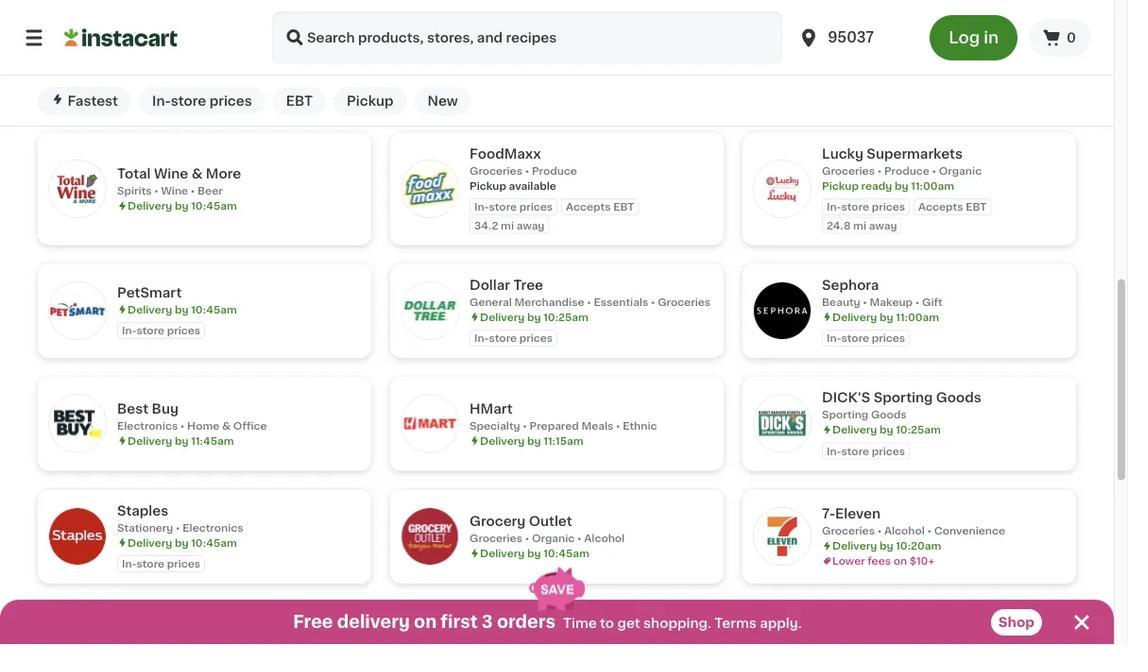 Task type: describe. For each thing, give the bounding box(es) containing it.
merchandise
[[515, 297, 584, 307]]

free delivery on first 3 orders time to get shopping. terms apply.
[[293, 614, 802, 631]]

95037
[[828, 31, 874, 44]]

prices down petsmart
[[167, 326, 200, 336]]

10:45am for staples
[[191, 538, 237, 548]]

delivery down aid®
[[480, 38, 525, 48]]

2 horizontal spatial delivery by 10:20am
[[833, 542, 941, 552]]

prices down lucky supermarkets groceries • produce • organic pickup ready by 11:00am
[[872, 202, 905, 212]]

store down delivery by 11:00am
[[842, 333, 869, 344]]

store down stationery
[[137, 559, 164, 570]]

away for foodmaxx
[[517, 221, 545, 231]]

dollar tree general merchandise • essentials • groceries
[[470, 279, 711, 307]]

beer
[[197, 186, 223, 196]]

1 vertical spatial wine
[[161, 186, 188, 196]]

in-store prices down delivery by 11:00am
[[827, 333, 905, 344]]

1 vertical spatial sporting
[[822, 410, 869, 420]]

& for lawn
[[853, 49, 862, 59]]

electronics inside 'best buy electronics • home & office'
[[117, 421, 178, 432]]

log in button
[[930, 15, 1018, 60]]

petsmart image
[[49, 283, 106, 340]]

$10+ for 7-eleven
[[910, 557, 935, 567]]

staples
[[117, 505, 169, 518]]

produce inside lucky supermarkets groceries • produce • organic pickup ready by 11:00am
[[884, 166, 930, 176]]

accepts ebt 24.8 mi away
[[827, 202, 987, 231]]

rite
[[470, 4, 497, 17]]

1 horizontal spatial sporting
[[874, 392, 933, 405]]

store down petsmart
[[137, 326, 164, 336]]

instacart logo image
[[64, 26, 178, 49]]

delivery by 10:45am down petsmart
[[128, 305, 237, 315]]

lower for 7-eleven
[[833, 557, 865, 567]]

the vitamin shoppe®
[[470, 629, 614, 642]]

Search field
[[272, 11, 783, 64]]

10:25am for tree
[[544, 312, 589, 323]]

7-
[[822, 508, 835, 521]]

by up pickup ready in 60 min
[[527, 38, 541, 48]]

lawn
[[822, 49, 850, 59]]

log
[[949, 30, 980, 46]]

to
[[600, 617, 614, 630]]

95037 button
[[790, 11, 919, 64]]

vitamin
[[498, 629, 550, 642]]

24.8
[[827, 221, 851, 231]]

groceries inside grocery outlet groceries • organic • alcohol
[[470, 534, 523, 544]]

grocery outlet image
[[402, 509, 458, 566]]

get
[[618, 617, 640, 630]]

staples stationery • electronics
[[117, 505, 243, 533]]

fastest button
[[38, 87, 131, 115]]

orders
[[497, 614, 556, 631]]

mi right 14.7 at the top left
[[497, 89, 510, 100]]

foodmaxx image
[[402, 161, 458, 218]]

ready inside lucky supermarkets groceries • produce • organic pickup ready by 11:00am
[[861, 181, 892, 191]]

delivery by 10:20am for care
[[128, 45, 236, 56]]

7-eleven groceries • alcohol • convenience
[[822, 508, 1005, 537]]

makeup
[[870, 297, 913, 307]]

dollar
[[470, 279, 510, 292]]

beauty
[[822, 297, 861, 307]]

dick's sporting goods sporting goods
[[822, 392, 982, 420]]

in-store prices down petsmart
[[122, 326, 200, 336]]

sephora beauty • makeup • gift
[[822, 279, 943, 307]]

shop button
[[991, 610, 1042, 636]]

shoppe®
[[554, 629, 614, 642]]

accepts for foodmaxx
[[566, 202, 611, 212]]

by down 'best buy electronics • home & office'
[[175, 436, 189, 447]]

pickup ready in 60 min
[[470, 68, 591, 78]]

delivery down beauty
[[833, 312, 877, 323]]

dick's sporting goods image
[[754, 396, 811, 453]]

lowe's lawn & garden • hardware • home decor
[[822, 30, 1042, 59]]

by down cvs® personal care • drugstore • groceries on the left of page
[[175, 45, 189, 56]]

14.7
[[474, 89, 495, 100]]

delivery by 11:45am
[[128, 436, 234, 447]]

dick's
[[822, 392, 871, 405]]

lucky supermarkets image
[[754, 161, 811, 218]]

available
[[509, 181, 556, 191]]

delivery down buy
[[128, 436, 172, 447]]

in-store prices down general
[[474, 333, 553, 344]]

in-store prices button
[[139, 87, 265, 115]]

in- down general
[[474, 333, 489, 344]]

hardware
[[913, 49, 965, 59]]

0 horizontal spatial ready
[[509, 68, 540, 78]]

pickup up 14.7 at the top left
[[470, 68, 506, 78]]

delivery by 11:00am
[[833, 312, 939, 323]]

electronics inside staples stationery • electronics
[[183, 523, 243, 533]]

fees for 7-eleven
[[868, 557, 891, 567]]

groceries inside the '7-eleven groceries • alcohol • convenience'
[[822, 526, 875, 537]]

produce inside "foodmaxx groceries • produce pickup available"
[[532, 166, 577, 176]]

store inside button
[[171, 95, 206, 108]]

foodmaxx
[[470, 147, 541, 161]]

home inside lowe's lawn & garden • hardware • home decor
[[975, 49, 1007, 59]]

delivery by 10:25am for tree
[[480, 312, 589, 323]]

decor
[[1009, 49, 1042, 59]]

store down instacart logo
[[137, 82, 164, 92]]

sephora image
[[754, 283, 811, 340]]

drugstore inside rite aid® pharmacy personal care • drugstore • groceries
[[554, 23, 609, 33]]

0 button
[[1029, 19, 1091, 57]]

in-store prices down stationery
[[122, 559, 200, 570]]

ebt for lucky supermarkets
[[966, 202, 987, 212]]

essentials
[[594, 297, 649, 307]]

supermarkets
[[867, 147, 963, 161]]

total
[[117, 168, 151, 181]]

prices down cvs® personal care • drugstore • groceries on the left of page
[[167, 82, 200, 92]]

prices down dick's sporting goods sporting goods
[[872, 446, 905, 457]]

ebt inside "button"
[[286, 95, 313, 108]]

hmart
[[470, 403, 513, 416]]

& for wine
[[192, 168, 203, 181]]

terms
[[715, 617, 757, 630]]

in-store prices down instacart logo
[[122, 82, 200, 92]]

garden
[[864, 49, 904, 59]]

general
[[470, 297, 512, 307]]

10:20am for care
[[191, 45, 236, 56]]

10:45am for grocery outlet
[[544, 549, 589, 560]]

specialty
[[470, 421, 520, 432]]

organic inside grocery outlet groceries • organic • alcohol
[[532, 534, 575, 544]]

by down grocery outlet groceries • organic • alcohol
[[527, 549, 541, 560]]

in- up 34.2
[[474, 202, 489, 212]]

delivery down spirits
[[128, 201, 172, 212]]

log in
[[949, 30, 999, 46]]

groceries inside cvs® personal care • drugstore • groceries
[[265, 30, 318, 41]]

in-store prices up "24.8"
[[827, 202, 905, 212]]

lower fees on $10+ for rite aid® pharmacy
[[480, 53, 582, 63]]

office
[[233, 421, 267, 432]]

in-store prices down dick's
[[827, 446, 905, 457]]

pickup button
[[334, 87, 407, 115]]

meals
[[582, 421, 614, 432]]

prices down delivery by 11:00am
[[872, 333, 905, 344]]

10:45am for total wine & more
[[191, 201, 237, 212]]

delivery down stationery
[[128, 538, 172, 548]]

10:20am for pharmacy
[[544, 38, 589, 48]]

drugstore inside cvs® personal care • drugstore • groceries
[[202, 30, 256, 41]]

fees for rite aid® pharmacy
[[515, 53, 539, 63]]

2 horizontal spatial 10:20am
[[896, 542, 941, 552]]

store up "24.8"
[[842, 202, 869, 212]]

7 eleven image
[[754, 509, 811, 566]]

best buy image
[[49, 396, 106, 453]]

pharmacy
[[534, 4, 603, 17]]

shopping.
[[644, 617, 711, 630]]

14.7 mi away
[[474, 89, 541, 100]]

total wine & more spirits • wine • beer
[[117, 168, 241, 196]]

aid®
[[500, 4, 531, 17]]

ebt button
[[273, 87, 326, 115]]

mi for foodmaxx
[[501, 221, 514, 231]]

cvs® personal care • drugstore • groceries
[[117, 12, 318, 41]]

• inside "foodmaxx groceries • produce pickup available"
[[525, 166, 529, 176]]

time
[[563, 617, 597, 630]]

new
[[428, 95, 458, 108]]

the
[[470, 629, 495, 642]]

by down the '7-eleven groceries • alcohol • convenience'
[[880, 542, 894, 552]]



Task type: vqa. For each thing, say whether or not it's contained in the screenshot.


Task type: locate. For each thing, give the bounding box(es) containing it.
lower fees on $10+ for 7-eleven
[[833, 557, 935, 567]]

1 vertical spatial lower fees on $10+
[[833, 557, 935, 567]]

personal
[[470, 23, 517, 33], [117, 30, 164, 41]]

34.2
[[474, 221, 498, 231]]

total wine & more image
[[49, 161, 106, 218]]

electronics
[[117, 421, 178, 432], [183, 523, 243, 533]]

10:20am down the '7-eleven groceries • alcohol • convenience'
[[896, 542, 941, 552]]

prices inside button
[[210, 95, 252, 108]]

0 vertical spatial lower fees on $10+
[[480, 53, 582, 63]]

by down makeup
[[880, 312, 894, 323]]

1 vertical spatial ready
[[861, 181, 892, 191]]

delivery by 10:20am
[[480, 38, 589, 48], [128, 45, 236, 56], [833, 542, 941, 552]]

delivery down petsmart
[[128, 305, 172, 315]]

lucky supermarkets groceries • produce • organic pickup ready by 11:00am
[[822, 147, 982, 191]]

pickup down lucky
[[822, 181, 859, 191]]

0 vertical spatial wine
[[154, 168, 188, 181]]

$10+ down the '7-eleven groceries • alcohol • convenience'
[[910, 557, 935, 567]]

1 horizontal spatial ready
[[861, 181, 892, 191]]

apply.
[[760, 617, 802, 630]]

prices down merchandise
[[519, 333, 553, 344]]

0 horizontal spatial $10+
[[557, 53, 582, 63]]

delivery by 10:45am for grocery outlet
[[480, 549, 589, 560]]

ethnic
[[623, 421, 657, 432]]

by down merchandise
[[527, 312, 541, 323]]

0 vertical spatial 10:25am
[[544, 312, 589, 323]]

in-
[[122, 82, 137, 92], [152, 95, 171, 108], [474, 202, 489, 212], [827, 202, 842, 212], [122, 326, 137, 336], [474, 333, 489, 344], [827, 333, 842, 344], [827, 446, 842, 457], [122, 559, 137, 570]]

10:25am for sporting
[[896, 425, 941, 436]]

0 vertical spatial delivery by 10:25am
[[480, 312, 589, 323]]

by down total wine & more spirits • wine • beer
[[175, 201, 189, 212]]

$10+
[[557, 53, 582, 63], [910, 557, 935, 567]]

1 horizontal spatial 10:20am
[[544, 38, 589, 48]]

by down petsmart
[[175, 305, 189, 315]]

0 horizontal spatial 10:25am
[[544, 312, 589, 323]]

away inside accepts ebt 34.2 mi away
[[517, 221, 545, 231]]

1 vertical spatial electronics
[[183, 523, 243, 533]]

on
[[541, 53, 555, 63], [894, 557, 907, 567], [414, 614, 437, 631]]

care up in-store prices button
[[167, 30, 192, 41]]

lower up pickup ready in 60 min
[[480, 53, 513, 63]]

delivery by 10:20am up pickup ready in 60 min
[[480, 38, 589, 48]]

lowe's
[[822, 30, 869, 44]]

sporting down dick's
[[822, 410, 869, 420]]

1 horizontal spatial produce
[[884, 166, 930, 176]]

by down staples stationery • electronics
[[175, 538, 189, 548]]

store up 34.2
[[489, 202, 517, 212]]

1 horizontal spatial $10+
[[910, 557, 935, 567]]

1 horizontal spatial drugstore
[[554, 23, 609, 33]]

delivery by 10:45am down total wine & more spirits • wine • beer
[[128, 201, 237, 212]]

delivery down general
[[480, 312, 525, 323]]

best
[[117, 403, 149, 416]]

10:25am down merchandise
[[544, 312, 589, 323]]

accepts down lucky supermarkets groceries • produce • organic pickup ready by 11:00am
[[919, 202, 963, 212]]

new button
[[414, 87, 471, 115]]

organic
[[939, 166, 982, 176], [532, 534, 575, 544]]

1 vertical spatial fees
[[868, 557, 891, 567]]

ebt for foodmaxx
[[613, 202, 634, 212]]

1 horizontal spatial care
[[519, 23, 545, 33]]

delivery by 10:45am for total wine & more
[[128, 201, 237, 212]]

fees up pickup ready in 60 min
[[515, 53, 539, 63]]

0 horizontal spatial ebt
[[286, 95, 313, 108]]

0 horizontal spatial lower
[[480, 53, 513, 63]]

lower fees on $10+ up pickup ready in 60 min
[[480, 53, 582, 63]]

home inside 'best buy electronics • home & office'
[[187, 421, 220, 432]]

accepts down "foodmaxx groceries • produce pickup available"
[[566, 202, 611, 212]]

0 horizontal spatial organic
[[532, 534, 575, 544]]

personal down cvs®
[[117, 30, 164, 41]]

1 horizontal spatial lower fees on $10+
[[833, 557, 935, 567]]

& up beer
[[192, 168, 203, 181]]

1 horizontal spatial alcohol
[[884, 526, 925, 537]]

1 vertical spatial &
[[192, 168, 203, 181]]

lower fees on $10+
[[480, 53, 582, 63], [833, 557, 935, 567]]

2 horizontal spatial &
[[853, 49, 862, 59]]

& inside 'best buy electronics • home & office'
[[222, 421, 231, 432]]

ebt inside accepts ebt 34.2 mi away
[[613, 202, 634, 212]]

1 horizontal spatial &
[[222, 421, 231, 432]]

& up 11:45am
[[222, 421, 231, 432]]

free
[[293, 614, 333, 631]]

1 horizontal spatial delivery by 10:25am
[[833, 425, 941, 436]]

accepts inside accepts ebt 34.2 mi away
[[566, 202, 611, 212]]

home
[[975, 49, 1007, 59], [187, 421, 220, 432]]

care
[[519, 23, 545, 33], [167, 30, 192, 41]]

by inside lucky supermarkets groceries • produce • organic pickup ready by 11:00am
[[895, 181, 909, 191]]

0 horizontal spatial alcohol
[[584, 534, 625, 544]]

organic down outlet
[[532, 534, 575, 544]]

sephora
[[822, 279, 879, 292]]

tree
[[514, 279, 543, 292]]

0 horizontal spatial electronics
[[117, 421, 178, 432]]

accepts ebt 34.2 mi away
[[474, 202, 634, 231]]

1 vertical spatial on
[[894, 557, 907, 567]]

staples image
[[49, 509, 106, 566]]

hmart specialty • prepared meals • ethnic
[[470, 403, 657, 432]]

1 vertical spatial goods
[[871, 410, 907, 420]]

prices down staples stationery • electronics
[[167, 559, 200, 570]]

lower
[[480, 53, 513, 63], [833, 557, 865, 567]]

on for 7-eleven
[[894, 557, 907, 567]]

store
[[137, 82, 164, 92], [171, 95, 206, 108], [489, 202, 517, 212], [842, 202, 869, 212], [137, 326, 164, 336], [489, 333, 517, 344], [842, 333, 869, 344], [842, 446, 869, 457], [137, 559, 164, 570]]

0 vertical spatial home
[[975, 49, 1007, 59]]

wine
[[154, 168, 188, 181], [161, 186, 188, 196]]

• inside staples stationery • electronics
[[176, 523, 180, 533]]

pickup inside 'button'
[[347, 95, 394, 108]]

1 vertical spatial 10:25am
[[896, 425, 941, 436]]

by
[[527, 38, 541, 48], [175, 45, 189, 56], [895, 181, 909, 191], [175, 201, 189, 212], [175, 305, 189, 315], [527, 312, 541, 323], [880, 312, 894, 323], [880, 425, 894, 436], [175, 436, 189, 447], [527, 436, 541, 447], [175, 538, 189, 548], [880, 542, 894, 552], [527, 549, 541, 560]]

11:15am
[[544, 436, 584, 447]]

pickup right the ebt "button"
[[347, 95, 394, 108]]

0 horizontal spatial home
[[187, 421, 220, 432]]

spirits
[[117, 186, 152, 196]]

in- down instacart logo
[[122, 82, 137, 92]]

0 horizontal spatial personal
[[117, 30, 164, 41]]

alcohol inside grocery outlet groceries • organic • alcohol
[[584, 534, 625, 544]]

1 vertical spatial lower
[[833, 557, 865, 567]]

0 horizontal spatial accepts
[[566, 202, 611, 212]]

1 vertical spatial 11:00am
[[896, 312, 939, 323]]

2 horizontal spatial on
[[894, 557, 907, 567]]

pickup down the 'foodmaxx'
[[470, 181, 506, 191]]

in- down dick's
[[827, 446, 842, 457]]

0 horizontal spatial care
[[167, 30, 192, 41]]

0 vertical spatial goods
[[936, 392, 982, 405]]

0 vertical spatial fees
[[515, 53, 539, 63]]

buy
[[152, 403, 179, 416]]

drugstore up in-store prices button
[[202, 30, 256, 41]]

0 horizontal spatial fees
[[515, 53, 539, 63]]

sporting
[[874, 392, 933, 405], [822, 410, 869, 420]]

10:20am
[[544, 38, 589, 48], [191, 45, 236, 56], [896, 542, 941, 552]]

store down cvs® personal care • drugstore • groceries on the left of page
[[171, 95, 206, 108]]

1 horizontal spatial in
[[984, 30, 999, 46]]

wine left beer
[[161, 186, 188, 196]]

more
[[206, 168, 241, 181]]

mi right 34.2
[[501, 221, 514, 231]]

in inside button
[[984, 30, 999, 46]]

0 vertical spatial sporting
[[874, 392, 933, 405]]

in- up "24.8"
[[827, 202, 842, 212]]

accepts
[[566, 202, 611, 212], [919, 202, 963, 212]]

0 horizontal spatial goods
[[871, 410, 907, 420]]

1 vertical spatial organic
[[532, 534, 575, 544]]

1 horizontal spatial fees
[[868, 557, 891, 567]]

2 produce from the left
[[884, 166, 930, 176]]

0 vertical spatial on
[[541, 53, 555, 63]]

delivery by 10:45am for staples
[[128, 538, 237, 548]]

3
[[482, 614, 493, 631]]

delivery down eleven
[[833, 542, 877, 552]]

ready up 14.7 mi away
[[509, 68, 540, 78]]

1 horizontal spatial goods
[[936, 392, 982, 405]]

delivery by 10:20am for pharmacy
[[480, 38, 589, 48]]

& inside lowe's lawn & garden • hardware • home decor
[[853, 49, 862, 59]]

1 produce from the left
[[532, 166, 577, 176]]

delivery by 10:25am for sporting
[[833, 425, 941, 436]]

lower for rite aid® pharmacy
[[480, 53, 513, 63]]

groceries inside rite aid® pharmacy personal care • drugstore • groceries
[[618, 23, 671, 33]]

1 horizontal spatial lower
[[833, 557, 865, 567]]

away down "available"
[[517, 221, 545, 231]]

0 horizontal spatial on
[[414, 614, 437, 631]]

away down pickup ready in 60 min
[[513, 89, 541, 100]]

alcohol
[[884, 526, 925, 537], [584, 534, 625, 544]]

& down 95037
[[853, 49, 862, 59]]

eleven
[[835, 508, 881, 521]]

dollar tree image
[[402, 283, 458, 340]]

fees
[[515, 53, 539, 63], [868, 557, 891, 567]]

store down dick's
[[842, 446, 869, 457]]

ebt left pickup 'button'
[[286, 95, 313, 108]]

delivery down specialty
[[480, 436, 525, 447]]

care down aid®
[[519, 23, 545, 33]]

lower fees on $10+ down the '7-eleven groceries • alcohol • convenience'
[[833, 557, 935, 567]]

in-store prices
[[122, 82, 200, 92], [152, 95, 252, 108], [474, 202, 553, 212], [827, 202, 905, 212], [122, 326, 200, 336], [474, 333, 553, 344], [827, 333, 905, 344], [827, 446, 905, 457], [122, 559, 200, 570]]

goods
[[936, 392, 982, 405], [871, 410, 907, 420]]

• inside 'best buy electronics • home & office'
[[180, 421, 185, 432]]

$10+ up 60
[[557, 53, 582, 63]]

delivery by 10:20am down cvs® personal care • drugstore • groceries on the left of page
[[128, 45, 236, 56]]

close image
[[1071, 611, 1093, 634]]

care inside cvs® personal care • drugstore • groceries
[[167, 30, 192, 41]]

personal inside rite aid® pharmacy personal care • drugstore • groceries
[[470, 23, 517, 33]]

1 horizontal spatial accepts
[[919, 202, 963, 212]]

0 horizontal spatial delivery by 10:20am
[[128, 45, 236, 56]]

wine right the total
[[154, 168, 188, 181]]

1 horizontal spatial on
[[541, 53, 555, 63]]

pickup inside lucky supermarkets groceries • produce • organic pickup ready by 11:00am
[[822, 181, 859, 191]]

0 horizontal spatial drugstore
[[202, 30, 256, 41]]

lower down eleven
[[833, 557, 865, 567]]

groceries
[[618, 23, 671, 33], [265, 30, 318, 41], [470, 166, 523, 176], [822, 166, 875, 176], [658, 297, 711, 307], [822, 526, 875, 537], [470, 534, 523, 544]]

0
[[1067, 31, 1076, 44]]

in- down petsmart
[[122, 326, 137, 336]]

in-store prices down "available"
[[474, 202, 553, 212]]

alcohol inside the '7-eleven groceries • alcohol • convenience'
[[884, 526, 925, 537]]

in-store prices up more
[[152, 95, 252, 108]]

11:45am
[[191, 436, 234, 447]]

delivery by 10:25am down merchandise
[[480, 312, 589, 323]]

delivery by 10:45am
[[128, 201, 237, 212], [128, 305, 237, 315], [128, 538, 237, 548], [480, 549, 589, 560]]

0 horizontal spatial lower fees on $10+
[[480, 53, 582, 63]]

by up accepts ebt 24.8 mi away
[[895, 181, 909, 191]]

0 horizontal spatial 10:20am
[[191, 45, 236, 56]]

care inside rite aid® pharmacy personal care • drugstore • groceries
[[519, 23, 545, 33]]

1 vertical spatial $10+
[[910, 557, 935, 567]]

& inside total wine & more spirits • wine • beer
[[192, 168, 203, 181]]

drugstore down pharmacy at the top of the page
[[554, 23, 609, 33]]

delivery down cvs®
[[128, 45, 172, 56]]

0 vertical spatial 11:00am
[[911, 181, 955, 191]]

0 vertical spatial $10+
[[557, 53, 582, 63]]

groceries inside lucky supermarkets groceries • produce • organic pickup ready by 11:00am
[[822, 166, 875, 176]]

away for lucky supermarkets
[[869, 221, 897, 231]]

in left 60
[[542, 68, 552, 78]]

drugstore
[[554, 23, 609, 33], [202, 30, 256, 41]]

0 vertical spatial &
[[853, 49, 862, 59]]

11:00am inside lucky supermarkets groceries • produce • organic pickup ready by 11:00am
[[911, 181, 955, 191]]

1 vertical spatial home
[[187, 421, 220, 432]]

save image
[[529, 567, 585, 611]]

hmart image
[[402, 396, 458, 453]]

1 horizontal spatial electronics
[[183, 523, 243, 533]]

1 accepts from the left
[[566, 202, 611, 212]]

produce up "available"
[[532, 166, 577, 176]]

personal inside cvs® personal care • drugstore • groceries
[[117, 30, 164, 41]]

personal down the rite
[[470, 23, 517, 33]]

delivery by 10:45am down staples stationery • electronics
[[128, 538, 237, 548]]

in- down beauty
[[827, 333, 842, 344]]

delivery by 11:15am
[[480, 436, 584, 447]]

accepts inside accepts ebt 24.8 mi away
[[919, 202, 963, 212]]

95037 button
[[798, 11, 911, 64]]

rite aid® pharmacy personal care • drugstore • groceries
[[470, 4, 671, 33]]

1 horizontal spatial delivery by 10:20am
[[480, 38, 589, 48]]

on for rite aid® pharmacy
[[541, 53, 555, 63]]

grocery outlet groceries • organic • alcohol
[[470, 516, 625, 544]]

11:00am down supermarkets
[[911, 181, 955, 191]]

2 accepts from the left
[[919, 202, 963, 212]]

0 vertical spatial ready
[[509, 68, 540, 78]]

11:00am
[[911, 181, 955, 191], [896, 312, 939, 323]]

fees down eleven
[[868, 557, 891, 567]]

0 vertical spatial lower
[[480, 53, 513, 63]]

1 horizontal spatial organic
[[939, 166, 982, 176]]

petsmart
[[117, 286, 182, 299]]

on down the '7-eleven groceries • alcohol • convenience'
[[894, 557, 907, 567]]

on up 60
[[541, 53, 555, 63]]

1 horizontal spatial home
[[975, 49, 1007, 59]]

store down general
[[489, 333, 517, 344]]

away inside accepts ebt 24.8 mi away
[[869, 221, 897, 231]]

on left first
[[414, 614, 437, 631]]

2 vertical spatial &
[[222, 421, 231, 432]]

10:45am
[[191, 201, 237, 212], [191, 305, 237, 315], [191, 538, 237, 548], [544, 549, 589, 560]]

organic inside lucky supermarkets groceries • produce • organic pickup ready by 11:00am
[[939, 166, 982, 176]]

in-store prices inside in-store prices button
[[152, 95, 252, 108]]

0 horizontal spatial sporting
[[822, 410, 869, 420]]

home down log in
[[975, 49, 1007, 59]]

pickup
[[470, 68, 506, 78], [347, 95, 394, 108], [470, 181, 506, 191], [822, 181, 859, 191]]

0 horizontal spatial in
[[542, 68, 552, 78]]

&
[[853, 49, 862, 59], [192, 168, 203, 181], [222, 421, 231, 432]]

0 horizontal spatial delivery by 10:25am
[[480, 312, 589, 323]]

1 vertical spatial delivery by 10:25am
[[833, 425, 941, 436]]

1 vertical spatial in
[[542, 68, 552, 78]]

accepts for lucky supermarkets
[[919, 202, 963, 212]]

convenience
[[934, 526, 1005, 537]]

stationery
[[117, 523, 173, 533]]

mi inside accepts ebt 34.2 mi away
[[501, 221, 514, 231]]

fastest
[[67, 95, 118, 108]]

mi inside accepts ebt 24.8 mi away
[[853, 221, 867, 231]]

min
[[572, 68, 591, 78]]

delivery by 10:20am down the '7-eleven groceries • alcohol • convenience'
[[833, 542, 941, 552]]

best buy electronics • home & office
[[117, 403, 267, 432]]

lucky
[[822, 147, 864, 161]]

gift
[[922, 297, 943, 307]]

foodmaxx groceries • produce pickup available
[[470, 147, 577, 191]]

the vitamin shoppe® link
[[390, 603, 724, 645]]

60
[[555, 68, 569, 78]]

in- down stationery
[[122, 559, 137, 570]]

prepared
[[530, 421, 579, 432]]

by down dick's sporting goods sporting goods
[[880, 425, 894, 436]]

in- inside button
[[152, 95, 171, 108]]

prices down "available"
[[519, 202, 553, 212]]

delivery down dick's
[[833, 425, 877, 436]]

delivery
[[337, 614, 410, 631]]

by down prepared
[[527, 436, 541, 447]]

1 horizontal spatial ebt
[[613, 202, 634, 212]]

2 horizontal spatial ebt
[[966, 202, 987, 212]]

1 horizontal spatial 10:25am
[[896, 425, 941, 436]]

$10+ for rite aid® pharmacy
[[557, 53, 582, 63]]

cvs®
[[117, 12, 154, 25]]

None search field
[[272, 11, 783, 64]]

groceries inside dollar tree general merchandise • essentials • groceries
[[658, 297, 711, 307]]

ebt inside accepts ebt 24.8 mi away
[[966, 202, 987, 212]]

delivery
[[480, 38, 525, 48], [128, 45, 172, 56], [128, 201, 172, 212], [128, 305, 172, 315], [480, 312, 525, 323], [833, 312, 877, 323], [833, 425, 877, 436], [128, 436, 172, 447], [480, 436, 525, 447], [128, 538, 172, 548], [833, 542, 877, 552], [480, 549, 525, 560]]

0 vertical spatial electronics
[[117, 421, 178, 432]]

groceries inside "foodmaxx groceries • produce pickup available"
[[470, 166, 523, 176]]

0 horizontal spatial produce
[[532, 166, 577, 176]]

electronics right stationery
[[183, 523, 243, 533]]

mi for lucky
[[853, 221, 867, 231]]

away right "24.8"
[[869, 221, 897, 231]]

0 horizontal spatial &
[[192, 168, 203, 181]]

shop
[[999, 616, 1035, 629]]

delivery by 10:25am down dick's sporting goods sporting goods
[[833, 425, 941, 436]]

1 horizontal spatial personal
[[470, 23, 517, 33]]

delivery down grocery
[[480, 549, 525, 560]]

grocery
[[470, 516, 526, 529]]

in
[[984, 30, 999, 46], [542, 68, 552, 78]]

2 vertical spatial on
[[414, 614, 437, 631]]

produce down supermarkets
[[884, 166, 930, 176]]

outlet
[[529, 516, 572, 529]]

0 vertical spatial organic
[[939, 166, 982, 176]]

pickup inside "foodmaxx groceries • produce pickup available"
[[470, 181, 506, 191]]

mi
[[497, 89, 510, 100], [501, 221, 514, 231], [853, 221, 867, 231]]

11:00am down gift
[[896, 312, 939, 323]]

0 vertical spatial in
[[984, 30, 999, 46]]



